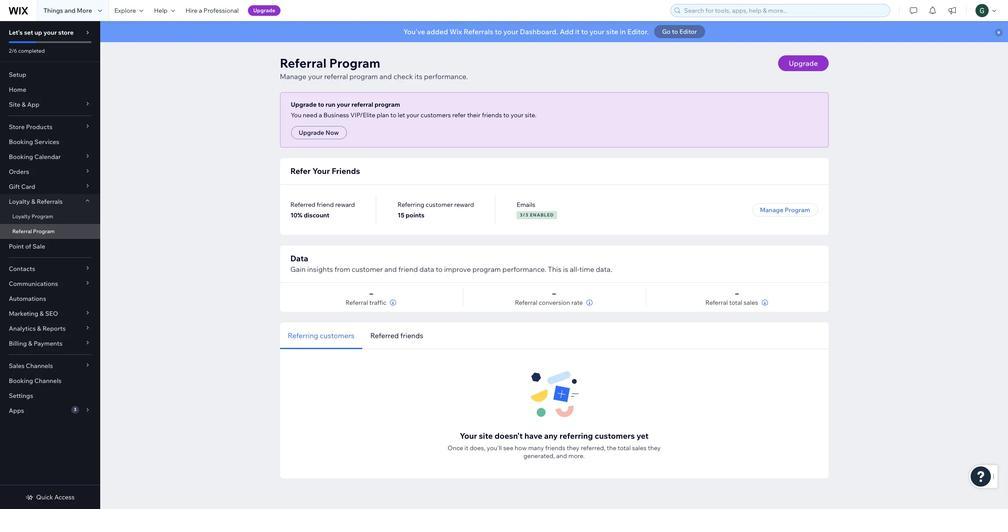 Task type: locate. For each thing, give the bounding box(es) containing it.
0 horizontal spatial site
[[479, 431, 493, 441]]

automations
[[9, 295, 46, 303]]

set
[[24, 29, 33, 36]]

friend inside data gain insights from customer and friend data to improve program performance. this is all-time data.
[[398, 265, 418, 274]]

marketing & seo button
[[0, 306, 100, 321]]

1 vertical spatial channels
[[34, 377, 61, 385]]

settings
[[9, 392, 33, 400]]

0 horizontal spatial performance.
[[424, 72, 468, 81]]

booking up orders
[[9, 153, 33, 161]]

1 horizontal spatial manage
[[760, 206, 783, 214]]

– up referral total sales
[[735, 289, 739, 298]]

program up the plan
[[375, 101, 400, 109]]

program for referral program manage your referral program and check its performance.
[[329, 55, 380, 71]]

& right billing
[[28, 340, 32, 348]]

0 horizontal spatial 3
[[74, 407, 76, 413]]

how
[[515, 444, 527, 452]]

your
[[503, 27, 518, 36], [590, 27, 605, 36], [44, 29, 57, 36], [308, 72, 323, 81], [337, 101, 350, 109], [406, 111, 419, 119], [511, 111, 523, 119]]

0 vertical spatial upgrade button
[[248, 5, 281, 16]]

check
[[393, 72, 413, 81]]

0 vertical spatial manage
[[280, 72, 306, 81]]

does,
[[470, 444, 485, 452]]

more.
[[568, 452, 585, 460]]

need
[[303, 111, 317, 119]]

1 horizontal spatial friends
[[482, 111, 502, 119]]

your up need
[[308, 72, 323, 81]]

channels down sales channels popup button
[[34, 377, 61, 385]]

1 vertical spatial customer
[[352, 265, 383, 274]]

0 horizontal spatial customers
[[320, 331, 354, 340]]

– up referral traffic
[[369, 289, 373, 298]]

in
[[620, 27, 626, 36]]

loyalty down gift card
[[9, 198, 30, 206]]

plan
[[377, 111, 389, 119]]

1 vertical spatial customers
[[320, 331, 354, 340]]

and left more.
[[556, 452, 567, 460]]

1 horizontal spatial referring
[[398, 201, 424, 209]]

doesn't
[[495, 431, 523, 441]]

2 vertical spatial customers
[[595, 431, 635, 441]]

refer
[[290, 166, 311, 176]]

and left check
[[379, 72, 392, 81]]

program inside button
[[785, 206, 810, 214]]

0 horizontal spatial total
[[618, 444, 631, 452]]

& left reports
[[37, 325, 41, 333]]

0 horizontal spatial –
[[369, 289, 373, 298]]

have
[[524, 431, 542, 441]]

0 vertical spatial referring
[[398, 201, 424, 209]]

program inside referral program manage your referral program and check its performance.
[[329, 55, 380, 71]]

reward inside referred friend reward 10% discount
[[335, 201, 355, 209]]

referral for to
[[351, 101, 373, 109]]

referring inside button
[[288, 331, 318, 340]]

2 – from the left
[[552, 289, 556, 298]]

site up the 'does,'
[[479, 431, 493, 441]]

1 horizontal spatial referral
[[351, 101, 373, 109]]

1 vertical spatial your
[[460, 431, 477, 441]]

0 vertical spatial friend
[[317, 201, 334, 209]]

referred for referred friends
[[370, 331, 399, 340]]

to left dashboard.
[[495, 27, 502, 36]]

2 horizontal spatial 3
[[525, 212, 529, 218]]

3 inside 'sidebar' element
[[74, 407, 76, 413]]

referral up vip/elite
[[351, 101, 373, 109]]

1 booking from the top
[[9, 138, 33, 146]]

2 vertical spatial program
[[472, 265, 501, 274]]

referred down traffic
[[370, 331, 399, 340]]

1 horizontal spatial customer
[[426, 201, 453, 209]]

manage inside button
[[760, 206, 783, 214]]

0 horizontal spatial manage
[[280, 72, 306, 81]]

home
[[9, 86, 26, 94]]

a inside upgrade to run your referral program you need a business vip/elite plan to let your customers refer their friends to your site.
[[319, 111, 322, 119]]

0 vertical spatial channels
[[26, 362, 53, 370]]

you've added wix referrals to your dashboard. add it to your site in editor. alert
[[100, 21, 1008, 42]]

program inside upgrade to run your referral program you need a business vip/elite plan to let your customers refer their friends to your site.
[[375, 101, 400, 109]]

performance. inside data gain insights from customer and friend data to improve program performance. this is all-time data.
[[502, 265, 546, 274]]

1 vertical spatial performance.
[[502, 265, 546, 274]]

referring
[[560, 431, 593, 441]]

1 vertical spatial it
[[464, 444, 468, 452]]

1 reward from the left
[[335, 201, 355, 209]]

friend left data
[[398, 265, 418, 274]]

0 horizontal spatial customer
[[352, 265, 383, 274]]

hire a professional link
[[180, 0, 244, 21]]

& right site
[[22, 101, 26, 109]]

referral for referral total sales
[[705, 299, 728, 307]]

channels up booking channels
[[26, 362, 53, 370]]

– for traffic
[[369, 289, 373, 298]]

program for loyalty program
[[32, 213, 53, 220]]

channels for booking channels
[[34, 377, 61, 385]]

referral up run
[[324, 72, 348, 81]]

sales
[[9, 362, 24, 370]]

store products
[[9, 123, 52, 131]]

customer inside 'referring customer reward 15 points'
[[426, 201, 453, 209]]

0 vertical spatial total
[[729, 299, 742, 307]]

referred inside referred friend reward 10% discount
[[290, 201, 315, 209]]

3 booking from the top
[[9, 377, 33, 385]]

added
[[427, 27, 448, 36]]

0 horizontal spatial they
[[567, 444, 579, 452]]

0 vertical spatial performance.
[[424, 72, 468, 81]]

referred friends button
[[362, 322, 431, 349]]

explore
[[114, 7, 136, 15]]

referral program manage your referral program and check its performance.
[[280, 55, 468, 81]]

friends inside upgrade to run your referral program you need a business vip/elite plan to let your customers refer their friends to your site.
[[482, 111, 502, 119]]

referred inside button
[[370, 331, 399, 340]]

Search for tools, apps, help & more... field
[[681, 4, 887, 17]]

to
[[495, 27, 502, 36], [581, 27, 588, 36], [672, 28, 678, 36], [318, 101, 324, 109], [390, 111, 396, 119], [503, 111, 509, 119], [436, 265, 443, 274]]

0 vertical spatial it
[[575, 27, 580, 36]]

customer
[[426, 201, 453, 209], [352, 265, 383, 274]]

1 horizontal spatial reward
[[454, 201, 474, 209]]

1 vertical spatial upgrade button
[[778, 55, 828, 71]]

referral for referral traffic
[[345, 299, 368, 307]]

contacts
[[9, 265, 35, 273]]

reward inside 'referring customer reward 15 points'
[[454, 201, 474, 209]]

products
[[26, 123, 52, 131]]

0 vertical spatial referrals
[[464, 27, 493, 36]]

1 vertical spatial referring
[[288, 331, 318, 340]]

0 vertical spatial program
[[349, 72, 378, 81]]

and inside your site doesn't have any referring customers yet once it does, you'll see how many friends they referred, the total sales they generated, and more.
[[556, 452, 567, 460]]

2 vertical spatial booking
[[9, 377, 33, 385]]

a right need
[[319, 111, 322, 119]]

customers up the in the right bottom of the page
[[595, 431, 635, 441]]

referrals inside popup button
[[37, 198, 63, 206]]

1 horizontal spatial friend
[[398, 265, 418, 274]]

loyalty for loyalty & referrals
[[9, 198, 30, 206]]

automations link
[[0, 291, 100, 306]]

referring customers button
[[280, 322, 362, 349]]

referral inside upgrade to run your referral program you need a business vip/elite plan to let your customers refer their friends to your site.
[[351, 101, 373, 109]]

2 horizontal spatial –
[[735, 289, 739, 298]]

to left let
[[390, 111, 396, 119]]

booking up settings
[[9, 377, 33, 385]]

1 vertical spatial referrals
[[37, 198, 63, 206]]

it right add
[[575, 27, 580, 36]]

editor.
[[627, 27, 649, 36]]

customers left the refer
[[421, 111, 451, 119]]

to inside data gain insights from customer and friend data to improve program performance. this is all-time data.
[[436, 265, 443, 274]]

billing & payments button
[[0, 336, 100, 351]]

–
[[369, 289, 373, 298], [552, 289, 556, 298], [735, 289, 739, 298]]

program for to
[[375, 101, 400, 109]]

a right hire
[[199, 7, 202, 15]]

& inside dropdown button
[[37, 325, 41, 333]]

0 vertical spatial loyalty
[[9, 198, 30, 206]]

orders
[[9, 168, 29, 176]]

1 vertical spatial a
[[319, 111, 322, 119]]

0 horizontal spatial referring
[[288, 331, 318, 340]]

performance. right 'its'
[[424, 72, 468, 81]]

0 vertical spatial customer
[[426, 201, 453, 209]]

0 horizontal spatial your
[[312, 166, 330, 176]]

0 vertical spatial booking
[[9, 138, 33, 146]]

loyalty
[[9, 198, 30, 206], [12, 213, 30, 220]]

they down referring
[[567, 444, 579, 452]]

booking
[[9, 138, 33, 146], [9, 153, 33, 161], [9, 377, 33, 385]]

1 horizontal spatial site
[[606, 27, 618, 36]]

0 horizontal spatial it
[[464, 444, 468, 452]]

1 vertical spatial site
[[479, 431, 493, 441]]

referral
[[324, 72, 348, 81], [351, 101, 373, 109]]

& for loyalty
[[31, 198, 35, 206]]

1 vertical spatial friends
[[400, 331, 423, 340]]

to right data
[[436, 265, 443, 274]]

1 vertical spatial booking
[[9, 153, 33, 161]]

1 horizontal spatial 3
[[520, 212, 523, 218]]

15
[[398, 211, 404, 219]]

time
[[579, 265, 594, 274]]

2/6 completed
[[9, 47, 45, 54]]

and inside data gain insights from customer and friend data to improve program performance. this is all-time data.
[[384, 265, 397, 274]]

referral inside referral program manage your referral program and check its performance.
[[324, 72, 348, 81]]

calendar
[[34, 153, 61, 161]]

friends inside referred friends button
[[400, 331, 423, 340]]

1 horizontal spatial performance.
[[502, 265, 546, 274]]

gift card
[[9, 183, 35, 191]]

they down yet
[[648, 444, 661, 452]]

referral inside 'sidebar' element
[[12, 228, 32, 235]]

3 – from the left
[[735, 289, 739, 298]]

billing
[[9, 340, 27, 348]]

0 vertical spatial friends
[[482, 111, 502, 119]]

0 vertical spatial site
[[606, 27, 618, 36]]

2 vertical spatial friends
[[545, 444, 565, 452]]

help
[[154, 7, 168, 15]]

referral traffic
[[345, 299, 386, 307]]

data
[[290, 254, 308, 264]]

program
[[349, 72, 378, 81], [375, 101, 400, 109], [472, 265, 501, 274]]

0 horizontal spatial referred
[[290, 201, 315, 209]]

once
[[448, 444, 463, 452]]

1 horizontal spatial a
[[319, 111, 322, 119]]

program right improve
[[472, 265, 501, 274]]

1 horizontal spatial your
[[460, 431, 477, 441]]

1 vertical spatial referred
[[370, 331, 399, 340]]

total
[[729, 299, 742, 307], [618, 444, 631, 452]]

your right refer
[[312, 166, 330, 176]]

things and more
[[44, 7, 92, 15]]

your right up
[[44, 29, 57, 36]]

2 horizontal spatial friends
[[545, 444, 565, 452]]

total inside your site doesn't have any referring customers yet once it does, you'll see how many friends they referred, the total sales they generated, and more.
[[618, 444, 631, 452]]

customers down referral traffic
[[320, 331, 354, 340]]

booking down "store"
[[9, 138, 33, 146]]

& left seo
[[40, 310, 44, 318]]

performance. left this
[[502, 265, 546, 274]]

3
[[520, 212, 523, 218], [525, 212, 529, 218], [74, 407, 76, 413]]

program inside referral program manage your referral program and check its performance.
[[349, 72, 378, 81]]

to right go
[[672, 28, 678, 36]]

referred
[[290, 201, 315, 209], [370, 331, 399, 340]]

to right add
[[581, 27, 588, 36]]

store
[[9, 123, 25, 131]]

0 horizontal spatial friends
[[400, 331, 423, 340]]

go to editor
[[662, 28, 697, 36]]

1 horizontal spatial they
[[648, 444, 661, 452]]

sales channels button
[[0, 359, 100, 374]]

it
[[575, 27, 580, 36], [464, 444, 468, 452]]

0 horizontal spatial sales
[[632, 444, 647, 452]]

your right let
[[406, 111, 419, 119]]

referring inside 'referring customer reward 15 points'
[[398, 201, 424, 209]]

2 horizontal spatial customers
[[595, 431, 635, 441]]

booking inside popup button
[[9, 153, 33, 161]]

friend up discount
[[317, 201, 334, 209]]

reward for referring customer reward
[[454, 201, 474, 209]]

upgrade now
[[299, 129, 339, 137]]

your up the 'does,'
[[460, 431, 477, 441]]

discount
[[304, 211, 329, 219]]

site left in
[[606, 27, 618, 36]]

1 horizontal spatial –
[[552, 289, 556, 298]]

& up loyalty program
[[31, 198, 35, 206]]

0 horizontal spatial referral
[[324, 72, 348, 81]]

your inside your site doesn't have any referring customers yet once it does, you'll see how many friends they referred, the total sales they generated, and more.
[[460, 431, 477, 441]]

tab list
[[280, 322, 619, 349]]

analytics & reports button
[[0, 321, 100, 336]]

see
[[503, 444, 513, 452]]

1 vertical spatial program
[[375, 101, 400, 109]]

1 vertical spatial friend
[[398, 265, 418, 274]]

loyalty inside popup button
[[9, 198, 30, 206]]

seo
[[45, 310, 58, 318]]

friends inside your site doesn't have any referring customers yet once it does, you'll see how many friends they referred, the total sales they generated, and more.
[[545, 444, 565, 452]]

0 vertical spatial a
[[199, 7, 202, 15]]

program up vip/elite
[[349, 72, 378, 81]]

0 vertical spatial referred
[[290, 201, 315, 209]]

0 vertical spatial referral
[[324, 72, 348, 81]]

channels inside popup button
[[26, 362, 53, 370]]

loyalty & referrals
[[9, 198, 63, 206]]

1 horizontal spatial customers
[[421, 111, 451, 119]]

0 vertical spatial customers
[[421, 111, 451, 119]]

1 horizontal spatial upgrade button
[[778, 55, 828, 71]]

– up conversion
[[552, 289, 556, 298]]

0 horizontal spatial reward
[[335, 201, 355, 209]]

it right once
[[464, 444, 468, 452]]

1 vertical spatial loyalty
[[12, 213, 30, 220]]

your up business
[[337, 101, 350, 109]]

to left site.
[[503, 111, 509, 119]]

1 vertical spatial referral
[[351, 101, 373, 109]]

referring customers
[[288, 331, 354, 340]]

loyalty program link
[[0, 209, 100, 224]]

0 horizontal spatial referrals
[[37, 198, 63, 206]]

& for billing
[[28, 340, 32, 348]]

and up traffic
[[384, 265, 397, 274]]

booking for booking channels
[[9, 377, 33, 385]]

1 – from the left
[[369, 289, 373, 298]]

communications
[[9, 280, 58, 288]]

1 horizontal spatial sales
[[744, 299, 758, 307]]

2 booking from the top
[[9, 153, 33, 161]]

many
[[528, 444, 544, 452]]

referrals up loyalty program link
[[37, 198, 63, 206]]

1 vertical spatial manage
[[760, 206, 783, 214]]

referrals right wix
[[464, 27, 493, 36]]

0 horizontal spatial upgrade button
[[248, 5, 281, 16]]

apps
[[9, 407, 24, 415]]

referral for referral conversion rate
[[515, 299, 537, 307]]

sales
[[744, 299, 758, 307], [632, 444, 647, 452]]

you've added wix referrals to your dashboard. add it to your site in editor.
[[403, 27, 649, 36]]

to inside button
[[672, 28, 678, 36]]

& for site
[[22, 101, 26, 109]]

add
[[560, 27, 573, 36]]

1 horizontal spatial referrals
[[464, 27, 493, 36]]

emails 3 / 3 enabled
[[517, 201, 554, 218]]

1 vertical spatial sales
[[632, 444, 647, 452]]

referral inside referral program manage your referral program and check its performance.
[[280, 55, 327, 71]]

0 horizontal spatial friend
[[317, 201, 334, 209]]

editor
[[679, 28, 697, 36]]

1 vertical spatial total
[[618, 444, 631, 452]]

access
[[54, 494, 75, 502]]

loyalty up referral program
[[12, 213, 30, 220]]

dashboard.
[[520, 27, 558, 36]]

referred up 10%
[[290, 201, 315, 209]]

program for referral program
[[33, 228, 55, 235]]

1 horizontal spatial it
[[575, 27, 580, 36]]

1 horizontal spatial referred
[[370, 331, 399, 340]]

2 reward from the left
[[454, 201, 474, 209]]

2/6
[[9, 47, 17, 54]]

referral total sales
[[705, 299, 758, 307]]



Task type: describe. For each thing, give the bounding box(es) containing it.
it inside alert
[[575, 27, 580, 36]]

booking calendar button
[[0, 149, 100, 164]]

wix
[[450, 27, 462, 36]]

and left the more
[[65, 7, 75, 15]]

booking for booking calendar
[[9, 153, 33, 161]]

friend inside referred friend reward 10% discount
[[317, 201, 334, 209]]

reward for referred friend reward
[[335, 201, 355, 209]]

/
[[523, 212, 525, 218]]

customer inside data gain insights from customer and friend data to improve program performance. this is all-time data.
[[352, 265, 383, 274]]

– for conversion
[[552, 289, 556, 298]]

contacts button
[[0, 262, 100, 277]]

its
[[415, 72, 422, 81]]

referrals inside alert
[[464, 27, 493, 36]]

yet
[[637, 431, 649, 441]]

site & app
[[9, 101, 39, 109]]

points
[[406, 211, 424, 219]]

gain
[[290, 265, 306, 274]]

1 they from the left
[[567, 444, 579, 452]]

setup link
[[0, 67, 100, 82]]

& for analytics
[[37, 325, 41, 333]]

referral conversion rate
[[515, 299, 583, 307]]

program inside data gain insights from customer and friend data to improve program performance. this is all-time data.
[[472, 265, 501, 274]]

loyalty for loyalty program
[[12, 213, 30, 220]]

from
[[335, 265, 350, 274]]

data
[[419, 265, 434, 274]]

data gain insights from customer and friend data to improve program performance. this is all-time data.
[[290, 254, 612, 274]]

let's set up your store
[[9, 29, 74, 36]]

your inside referral program manage your referral program and check its performance.
[[308, 72, 323, 81]]

2 they from the left
[[648, 444, 661, 452]]

insights
[[307, 265, 333, 274]]

channels for sales channels
[[26, 362, 53, 370]]

booking calendar
[[9, 153, 61, 161]]

referred,
[[581, 444, 605, 452]]

emails
[[517, 201, 535, 209]]

referring for referring customers
[[288, 331, 318, 340]]

referred for referred friend reward 10% discount
[[290, 201, 315, 209]]

friends
[[332, 166, 360, 176]]

business
[[323, 111, 349, 119]]

completed
[[18, 47, 45, 54]]

referring for referring customer reward 15 points
[[398, 201, 424, 209]]

marketing & seo
[[9, 310, 58, 318]]

program for manage program
[[785, 206, 810, 214]]

upgrade inside upgrade to run your referral program you need a business vip/elite plan to let your customers refer their friends to your site.
[[291, 101, 317, 109]]

your left dashboard.
[[503, 27, 518, 36]]

your site doesn't have any referring customers yet once it does, you'll see how many friends they referred, the total sales they generated, and more.
[[448, 431, 661, 460]]

go to editor button
[[654, 25, 705, 38]]

you've
[[403, 27, 425, 36]]

of
[[25, 243, 31, 251]]

their
[[467, 111, 481, 119]]

site inside your site doesn't have any referring customers yet once it does, you'll see how many friends they referred, the total sales they generated, and more.
[[479, 431, 493, 441]]

booking channels
[[9, 377, 61, 385]]

hire a professional
[[186, 7, 239, 15]]

site & app button
[[0, 97, 100, 112]]

data.
[[596, 265, 612, 274]]

any
[[544, 431, 558, 441]]

referral for referral program manage your referral program and check its performance.
[[280, 55, 327, 71]]

point
[[9, 243, 24, 251]]

10%
[[290, 211, 302, 219]]

up
[[35, 29, 42, 36]]

referred friends
[[370, 331, 423, 340]]

sales inside your site doesn't have any referring customers yet once it does, you'll see how many friends they referred, the total sales they generated, and more.
[[632, 444, 647, 452]]

communications button
[[0, 277, 100, 291]]

customers inside upgrade to run your referral program you need a business vip/elite plan to let your customers refer their friends to your site.
[[421, 111, 451, 119]]

1 horizontal spatial total
[[729, 299, 742, 307]]

let
[[398, 111, 405, 119]]

your left site.
[[511, 111, 523, 119]]

site inside alert
[[606, 27, 618, 36]]

referral for referral program
[[12, 228, 32, 235]]

upgrade now button
[[291, 126, 347, 139]]

quick access
[[36, 494, 75, 502]]

referring customer reward 15 points
[[398, 201, 474, 219]]

app
[[27, 101, 39, 109]]

to left run
[[318, 101, 324, 109]]

performance. inside referral program manage your referral program and check its performance.
[[424, 72, 468, 81]]

analytics & reports
[[9, 325, 66, 333]]

refer
[[452, 111, 466, 119]]

analytics
[[9, 325, 36, 333]]

refer your friends
[[290, 166, 360, 176]]

tab list containing referring customers
[[280, 322, 619, 349]]

conversion
[[539, 299, 570, 307]]

customers inside button
[[320, 331, 354, 340]]

store products button
[[0, 120, 100, 135]]

– for total
[[735, 289, 739, 298]]

0 vertical spatial sales
[[744, 299, 758, 307]]

referral for program
[[324, 72, 348, 81]]

now
[[326, 129, 339, 137]]

all-
[[570, 265, 579, 274]]

improve
[[444, 265, 471, 274]]

loyalty & referrals button
[[0, 194, 100, 209]]

booking for booking services
[[9, 138, 33, 146]]

vip/elite
[[350, 111, 375, 119]]

& for marketing
[[40, 310, 44, 318]]

marketing
[[9, 310, 38, 318]]

store
[[58, 29, 74, 36]]

gift
[[9, 183, 20, 191]]

manage program
[[760, 206, 810, 214]]

your inside 'sidebar' element
[[44, 29, 57, 36]]

quick
[[36, 494, 53, 502]]

hire
[[186, 7, 197, 15]]

upgrade inside upgrade now button
[[299, 129, 324, 137]]

more
[[77, 7, 92, 15]]

sales channels
[[9, 362, 53, 370]]

and inside referral program manage your referral program and check its performance.
[[379, 72, 392, 81]]

customers inside your site doesn't have any referring customers yet once it does, you'll see how many friends they referred, the total sales they generated, and more.
[[595, 431, 635, 441]]

generated,
[[523, 452, 555, 460]]

services
[[34, 138, 59, 146]]

manage inside referral program manage your referral program and check its performance.
[[280, 72, 306, 81]]

enabled
[[530, 212, 554, 218]]

quick access button
[[26, 494, 75, 502]]

point of sale link
[[0, 239, 100, 254]]

your left in
[[590, 27, 605, 36]]

site.
[[525, 111, 537, 119]]

you
[[291, 111, 301, 119]]

0 vertical spatial your
[[312, 166, 330, 176]]

sidebar element
[[0, 21, 100, 510]]

it inside your site doesn't have any referring customers yet once it does, you'll see how many friends they referred, the total sales they generated, and more.
[[464, 444, 468, 452]]

professional
[[204, 7, 239, 15]]

program for program
[[349, 72, 378, 81]]

go
[[662, 28, 671, 36]]

sale
[[33, 243, 45, 251]]

0 horizontal spatial a
[[199, 7, 202, 15]]



Task type: vqa. For each thing, say whether or not it's contained in the screenshot.
1
no



